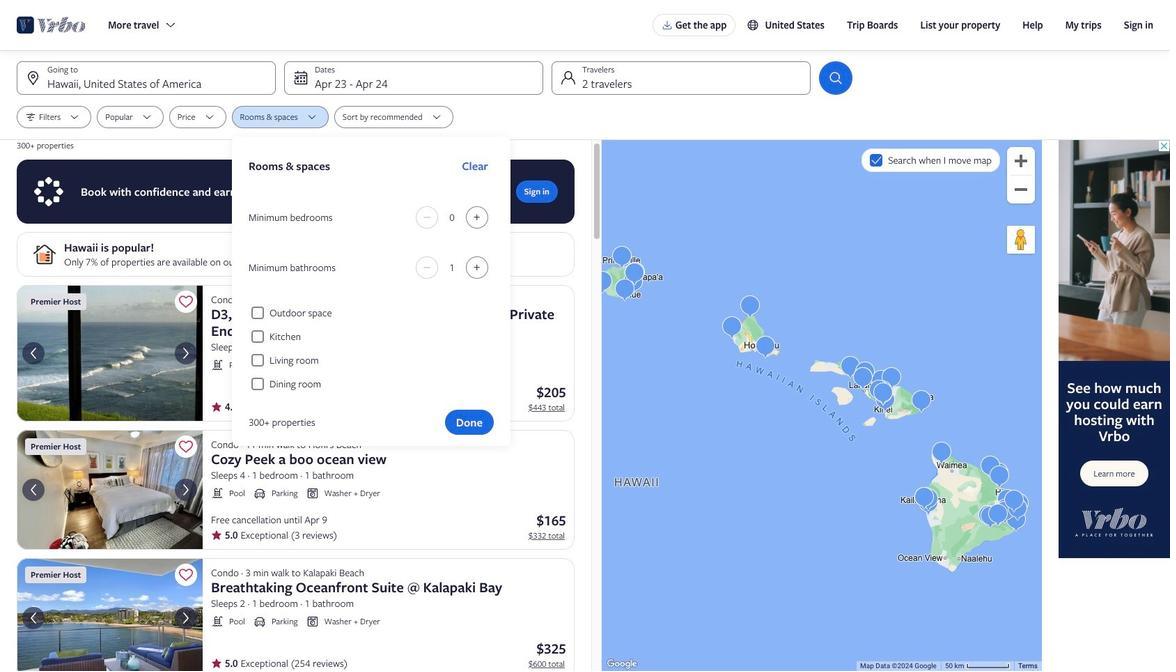 Task type: locate. For each thing, give the bounding box(es) containing it.
property grounds image
[[17, 558, 203, 671]]

2 xsmall image from the top
[[211, 658, 222, 669]]

show previous image for breathtaking oceanfront suite @ kalapaki bay image
[[25, 610, 42, 626]]

show previous image for d3, breathtaking views from all windows!! private end unit on corner of bluff! image
[[25, 345, 42, 362]]

small image for cozy bedroom with plush pillows and medium firm mattress image
[[211, 487, 224, 500]]

1 vertical spatial xsmall image
[[211, 658, 222, 669]]

small image
[[211, 359, 224, 371], [306, 359, 319, 371], [211, 487, 224, 500], [306, 487, 319, 500], [211, 615, 224, 628]]

0 vertical spatial xsmall image
[[211, 530, 222, 541]]

show next image for cozy peek a boo ocean view image
[[178, 482, 194, 498]]

small image for property grounds image
[[254, 615, 266, 628]]

waves from the alcove window image
[[17, 285, 203, 422]]

decrease bathrooms image
[[419, 262, 436, 273]]

xsmall image
[[211, 530, 222, 541], [211, 658, 222, 669]]

small image
[[747, 19, 765, 31], [254, 359, 266, 371], [254, 487, 266, 500], [254, 615, 266, 628], [306, 615, 319, 628]]

small image for waves from the alcove window image
[[211, 359, 224, 371]]

show next image for breathtaking oceanfront suite @ kalapaki bay image
[[178, 610, 194, 626]]

1 xsmall image from the top
[[211, 530, 222, 541]]



Task type: vqa. For each thing, say whether or not it's contained in the screenshot.
Popular Location icon
no



Task type: describe. For each thing, give the bounding box(es) containing it.
google image
[[606, 657, 639, 671]]

trailing image
[[165, 19, 177, 31]]

increase bathrooms image
[[469, 262, 486, 273]]

small image for property grounds image
[[211, 615, 224, 628]]

cozy bedroom with plush pillows and medium firm mattress image
[[17, 430, 203, 550]]

decrease bedrooms image
[[419, 212, 436, 223]]

search image
[[828, 70, 845, 86]]

download the app button image
[[662, 20, 673, 31]]

show previous image for cozy peek a boo ocean view image
[[25, 482, 42, 498]]

small image for cozy bedroom with plush pillows and medium firm mattress image
[[254, 487, 266, 500]]

show next image for d3, breathtaking views from all windows!! private end unit on corner of bluff! image
[[178, 345, 194, 362]]

map region
[[602, 140, 1043, 671]]

increase bedrooms image
[[469, 212, 486, 223]]

vrbo logo image
[[17, 14, 86, 36]]

xsmall image
[[211, 401, 222, 413]]

small image for waves from the alcove window image
[[254, 359, 266, 371]]



